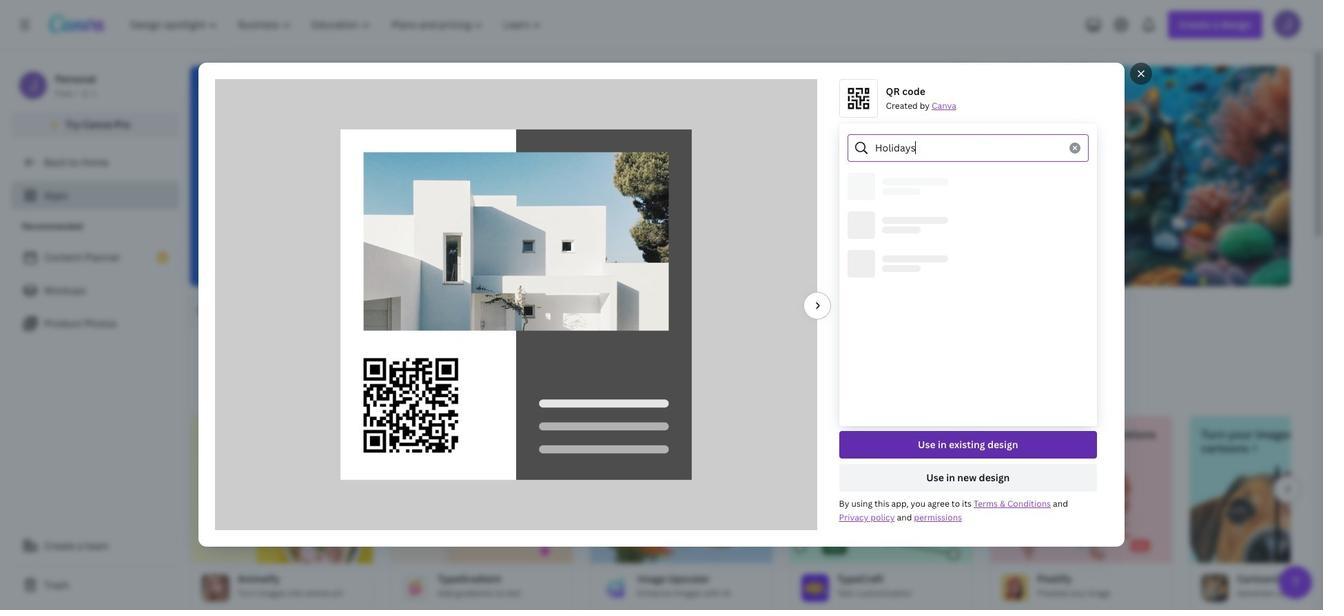 Task type: describe. For each thing, give the bounding box(es) containing it.
1 vertical spatial image upscaler image
[[602, 575, 629, 603]]

0 vertical spatial pixelify image
[[991, 467, 1173, 564]]

Input field to search for apps search field
[[218, 299, 430, 325]]

0 horizontal spatial list
[[11, 244, 179, 338]]

0 vertical spatial animeify image
[[191, 467, 373, 564]]

1 vertical spatial pixelify image
[[1002, 575, 1029, 603]]

cartoonify image
[[1202, 575, 1229, 603]]

1 vertical spatial typecraft image
[[802, 575, 829, 603]]

0 vertical spatial image upscaler image
[[591, 467, 773, 564]]



Task type: vqa. For each thing, say whether or not it's contained in the screenshot.
the bottommost TypeGradient image
yes



Task type: locate. For each thing, give the bounding box(es) containing it.
image upscaler image
[[591, 467, 773, 564], [602, 575, 629, 603]]

1 vertical spatial animeify image
[[202, 575, 230, 603]]

list
[[11, 244, 179, 338], [839, 260, 1098, 297]]

0 vertical spatial typecraft image
[[791, 467, 973, 564]]

top level navigation element
[[121, 11, 554, 39]]

1 horizontal spatial list
[[839, 260, 1098, 297]]

an image with a cursor next to a text box containing the prompt "a cat going scuba diving" to generate an image. the generated image of a cat doing scuba diving is behind the text box. image
[[899, 66, 1291, 287]]

animeify image
[[191, 467, 373, 564], [202, 575, 230, 603]]

Search all folders search field
[[876, 135, 1062, 161]]

typegradient image
[[402, 575, 430, 603]]

typegradient image
[[391, 467, 573, 564]]

typecraft image
[[791, 467, 973, 564], [802, 575, 829, 603]]

cartoonify image
[[1191, 467, 1324, 564]]

pixelify image
[[991, 467, 1173, 564], [1002, 575, 1029, 603]]



